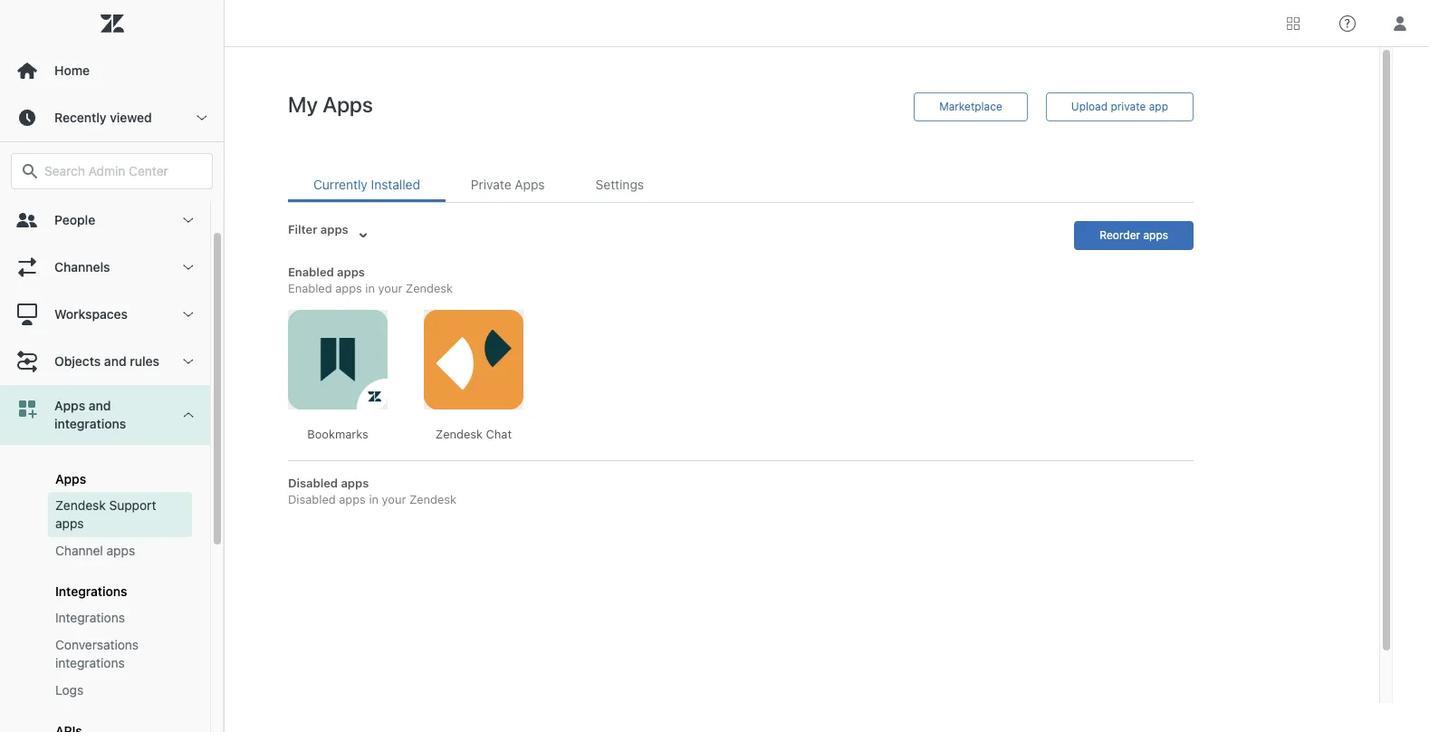 Task type: vqa. For each thing, say whether or not it's contained in the screenshot.
People
yes



Task type: locate. For each thing, give the bounding box(es) containing it.
integrations
[[55, 584, 127, 599], [55, 610, 125, 625]]

conversations
[[55, 637, 139, 652]]

1 vertical spatial integrations
[[55, 655, 125, 671]]

0 vertical spatial integrations element
[[55, 584, 127, 599]]

apps
[[55, 516, 84, 531], [107, 543, 135, 558]]

zendesk
[[55, 497, 106, 513]]

recently viewed button
[[0, 94, 224, 141]]

integrations element
[[55, 584, 127, 599], [55, 609, 125, 627]]

apps down zendesk support apps link
[[107, 543, 135, 558]]

1 horizontal spatial apps
[[107, 543, 135, 558]]

1 vertical spatial apps
[[107, 543, 135, 558]]

1 integrations from the top
[[55, 584, 127, 599]]

apps up zendesk
[[55, 471, 86, 487]]

people
[[54, 212, 95, 227]]

zendesk products image
[[1288, 17, 1300, 29]]

integrations up conversations
[[55, 610, 125, 625]]

tree item inside primary element
[[0, 385, 210, 732]]

integrations element up integrations link
[[55, 584, 127, 599]]

apps inside apps and integrations
[[54, 398, 85, 413]]

tree
[[0, 197, 224, 732]]

logs element
[[55, 681, 83, 700]]

and
[[104, 353, 127, 369], [89, 398, 111, 413]]

integrations
[[54, 416, 126, 431], [55, 655, 125, 671]]

0 vertical spatial apps
[[55, 516, 84, 531]]

apps
[[54, 398, 85, 413], [55, 471, 86, 487]]

help image
[[1340, 15, 1356, 31]]

logs link
[[48, 677, 192, 704]]

channels button
[[0, 244, 210, 291]]

1 vertical spatial integrations
[[55, 610, 125, 625]]

and inside objects and rules dropdown button
[[104, 353, 127, 369]]

recently
[[54, 110, 107, 125]]

integrations element up conversations
[[55, 609, 125, 627]]

channel apps
[[55, 543, 135, 558]]

None search field
[[2, 153, 222, 189]]

1 vertical spatial and
[[89, 398, 111, 413]]

apps down zendesk
[[55, 516, 84, 531]]

tree item containing apps and integrations
[[0, 385, 210, 732]]

objects and rules
[[54, 353, 159, 369]]

channels
[[54, 259, 110, 275]]

objects and rules button
[[0, 338, 210, 385]]

0 horizontal spatial apps
[[55, 516, 84, 531]]

0 vertical spatial integrations
[[55, 584, 127, 599]]

and inside apps and integrations
[[89, 398, 111, 413]]

tree inside primary element
[[0, 197, 224, 732]]

tree containing people
[[0, 197, 224, 732]]

1 vertical spatial apps
[[55, 471, 86, 487]]

zendesk support apps link
[[48, 492, 192, 537]]

workspaces
[[54, 306, 128, 322]]

apps down the objects
[[54, 398, 85, 413]]

2 integrations from the top
[[55, 610, 125, 625]]

0 vertical spatial integrations
[[54, 416, 126, 431]]

and left "rules"
[[104, 353, 127, 369]]

and down objects and rules dropdown button
[[89, 398, 111, 413]]

tree item
[[0, 385, 210, 732]]

integrations up integrations link
[[55, 584, 127, 599]]

0 vertical spatial apps
[[54, 398, 85, 413]]

integrations link
[[48, 604, 192, 632]]

primary element
[[0, 0, 225, 732]]

integrations up apps element
[[54, 416, 126, 431]]

apps and integrations button
[[0, 385, 210, 445]]

2 integrations element from the top
[[55, 609, 125, 627]]

and for apps
[[89, 398, 111, 413]]

1 vertical spatial integrations element
[[55, 609, 125, 627]]

integrations down conversations
[[55, 655, 125, 671]]

conversations integrations element
[[55, 636, 185, 672]]

apps inside group
[[55, 471, 86, 487]]

0 vertical spatial and
[[104, 353, 127, 369]]

home button
[[0, 47, 224, 94]]

logs
[[55, 682, 83, 698]]



Task type: describe. For each thing, give the bounding box(es) containing it.
conversations integrations
[[55, 637, 139, 671]]

conversations integrations link
[[48, 632, 192, 677]]

integrations for 1st integrations element from the bottom of the "apps and integrations" group
[[55, 610, 125, 625]]

apps inside zendesk support apps
[[55, 516, 84, 531]]

channel apps link
[[48, 537, 192, 565]]

apps for apps element
[[55, 471, 86, 487]]

integrations inside dropdown button
[[54, 416, 126, 431]]

apps for apps and integrations
[[54, 398, 85, 413]]

none search field inside primary element
[[2, 153, 222, 189]]

objects
[[54, 353, 101, 369]]

apps element
[[55, 471, 86, 487]]

1 integrations element from the top
[[55, 584, 127, 599]]

apps and integrations
[[54, 398, 126, 431]]

integrations for 1st integrations element
[[55, 584, 127, 599]]

channel apps element
[[55, 542, 135, 560]]

support
[[109, 497, 156, 513]]

apis element
[[55, 723, 82, 732]]

workspaces button
[[0, 291, 210, 338]]

Search Admin Center field
[[44, 163, 201, 179]]

integrations inside 'conversations integrations'
[[55, 655, 125, 671]]

people button
[[0, 197, 210, 244]]

and for objects
[[104, 353, 127, 369]]

home
[[54, 63, 90, 78]]

rules
[[130, 353, 159, 369]]

zendesk support apps element
[[55, 497, 185, 533]]

zendesk support apps
[[55, 497, 156, 531]]

channel
[[55, 543, 103, 558]]

user menu image
[[1389, 11, 1413, 35]]

viewed
[[110, 110, 152, 125]]

recently viewed
[[54, 110, 152, 125]]

apps and integrations group
[[0, 445, 210, 732]]



